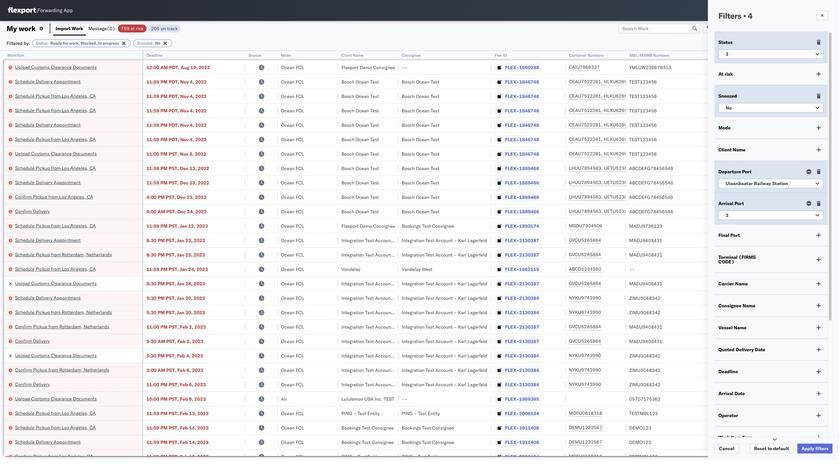 Task type: locate. For each thing, give the bounding box(es) containing it.
snoozed down at risk
[[719, 93, 738, 99]]

port down ulaanbaatar
[[735, 201, 745, 207]]

5 flex-2130384 from the top
[[506, 382, 540, 388]]

pm
[[161, 79, 168, 85], [161, 93, 168, 99], [161, 108, 168, 114], [161, 122, 168, 128], [161, 137, 168, 143], [161, 151, 168, 157], [161, 165, 168, 171], [161, 180, 168, 186], [158, 194, 165, 200], [161, 223, 168, 229], [158, 238, 165, 244], [158, 252, 165, 258], [161, 267, 168, 272], [158, 281, 165, 287], [158, 295, 165, 301], [158, 310, 165, 316], [161, 324, 168, 330], [158, 353, 165, 359], [161, 382, 168, 388], [161, 396, 168, 402], [161, 411, 168, 417], [161, 425, 168, 431], [161, 440, 168, 446], [161, 454, 168, 460]]

pst, down 10:00 pm pst, feb 9, 2023
[[169, 411, 179, 417]]

1989365
[[520, 396, 540, 402]]

zimu3048342
[[630, 295, 661, 301], [630, 310, 661, 316], [630, 353, 661, 359], [630, 368, 661, 373], [630, 382, 661, 388]]

-
[[402, 64, 405, 70], [405, 64, 408, 70], [394, 238, 397, 244], [454, 238, 457, 244], [777, 238, 780, 244], [394, 252, 397, 258], [454, 252, 457, 258], [630, 267, 633, 272], [633, 267, 635, 272], [777, 267, 780, 272], [394, 281, 397, 287], [454, 281, 457, 287], [394, 295, 397, 301], [454, 295, 457, 301], [394, 310, 397, 316], [454, 310, 457, 316], [394, 324, 397, 330], [454, 324, 457, 330], [394, 339, 397, 345], [454, 339, 457, 345], [394, 353, 397, 359], [454, 353, 457, 359], [394, 368, 397, 373], [454, 368, 457, 373], [394, 382, 397, 388], [454, 382, 457, 388], [402, 396, 405, 402], [405, 396, 408, 402], [354, 411, 357, 417], [414, 411, 417, 417], [777, 425, 780, 431], [354, 454, 357, 460], [414, 454, 417, 460]]

port for final port
[[731, 233, 740, 238]]

final port
[[719, 233, 740, 238]]

5:30 down 8:30 pm pst, jan 28, 2023
[[147, 295, 157, 301]]

1 ceau7522281, hlxu6269489, hlxu8034992 from the top
[[569, 79, 671, 85]]

12 flex- from the top
[[506, 223, 520, 229]]

test 20 wi team assignment
[[746, 440, 803, 446]]

Search Shipments (/) text field
[[714, 6, 777, 15]]

numbers up caiu7969337
[[588, 53, 604, 58]]

2 flex-2006134 from the top
[[506, 454, 540, 460]]

mbl/mawb
[[630, 53, 653, 58]]

confirm pickup from los angeles, ca button for 4:00 pm pst, dec 23, 2022
[[15, 194, 93, 201]]

1 11:00 from the top
[[147, 151, 159, 157]]

bookings test consignee
[[402, 223, 454, 229], [342, 425, 394, 431], [402, 425, 454, 431], [342, 440, 394, 446], [402, 440, 454, 446]]

11:59 pm pdt, nov 4, 2022 for eighth 'schedule pickup from los angeles, ca' link from the bottom of the page
[[147, 93, 207, 99]]

11:59 pm pst, feb 14, 2023
[[147, 425, 209, 431], [147, 440, 209, 446]]

appointment for 8:30 pm pst, jan 23, 2023
[[54, 237, 81, 243]]

angeles, for 4th 'schedule pickup from los angeles, ca' link from the bottom
[[70, 223, 88, 229]]

port up ulaanbaatar
[[743, 169, 752, 175]]

1 arrival from the top
[[719, 201, 734, 207]]

1 vertical spatial mofu0618318
[[569, 454, 603, 460]]

2023 right '16,'
[[197, 454, 209, 460]]

23, up 6:00 am pst, dec 24, 2022
[[187, 194, 194, 200]]

1 vertical spatial jaehyung choi - test destination agent
[[746, 425, 829, 431]]

1 horizontal spatial no
[[726, 105, 732, 111]]

netherlands for 3:00 am pst, feb 6, 2023
[[84, 367, 109, 373]]

los for seventh 'schedule pickup from los angeles, ca' link from the top of the page
[[62, 411, 69, 416]]

3 ceau7522281, hlxu6269489, hlxu8034992 from the top
[[569, 108, 671, 113]]

0 horizontal spatial deadline
[[147, 53, 162, 58]]

status down file
[[719, 39, 733, 45]]

7 schedule pickup from los angeles, ca from the top
[[15, 411, 96, 416]]

by:
[[24, 40, 30, 46]]

2023 up 11:59 pm pst, feb 16, 2023
[[197, 440, 209, 446]]

1 vertical spatial operator
[[719, 413, 739, 419]]

pst, down 11:59 pm pst, feb 13, 2023
[[169, 425, 179, 431]]

1 vertical spatial --
[[630, 267, 635, 272]]

0 vertical spatial savant
[[761, 64, 775, 70]]

upload for 10:00 pm pst, feb 9, 2023
[[15, 396, 30, 402]]

3 lhuu7894563, from the top
[[569, 194, 603, 200]]

15 ocean fcl from the top
[[281, 267, 304, 272]]

0 vertical spatial client
[[342, 53, 352, 58]]

0 vertical spatial demo123
[[630, 425, 652, 431]]

from for first 'schedule pickup from los angeles, ca' link from the bottom
[[51, 425, 61, 431]]

14, up '16,'
[[189, 440, 196, 446]]

mofu0618318
[[569, 411, 603, 417], [569, 454, 603, 460]]

7 ocean fcl from the top
[[281, 151, 304, 157]]

2 confirm delivery link from the top
[[15, 338, 50, 345]]

0 vertical spatial 5:30 pm pst, jan 30, 2023
[[147, 295, 205, 301]]

from for fourth 'schedule pickup from los angeles, ca' link
[[51, 165, 61, 171]]

2023 up 11:00 pm pst, feb 6, 2023
[[192, 368, 204, 373]]

gvcu5265864 for confirm delivery
[[569, 339, 602, 344]]

usa
[[365, 396, 374, 402]]

dec up 11:59 pm pst, jan 12, 2023
[[178, 209, 186, 215]]

mode
[[281, 53, 291, 58], [719, 125, 731, 131]]

flexport for --
[[342, 64, 359, 70]]

3,
[[187, 339, 191, 345]]

2 flex-1889466 from the top
[[506, 180, 540, 186]]

deadline up 12:00
[[147, 53, 162, 58]]

west
[[422, 267, 433, 272]]

confirm delivery button
[[15, 208, 50, 215], [15, 338, 50, 345], [15, 381, 50, 389]]

1 horizontal spatial :
[[152, 41, 154, 45]]

1 vertical spatial 8:30
[[147, 252, 157, 258]]

am for 6:00
[[158, 209, 165, 215]]

lhuu7894563, for schedule pickup from los angeles, ca
[[569, 165, 603, 171]]

8 flex- from the top
[[506, 165, 520, 171]]

0 vertical spatial mofu0618318
[[569, 411, 603, 417]]

1 confirm pickup from los angeles, ca from the top
[[15, 194, 93, 200]]

flex-2006134 button
[[495, 409, 541, 418], [495, 409, 541, 418], [495, 453, 541, 461], [495, 453, 541, 461]]

schedule pickup from rotterdam, netherlands button for 5:30 pm pst, jan 30, 2023
[[15, 309, 112, 316]]

0 vertical spatial 1911408
[[520, 425, 540, 431]]

jaehyung up type
[[746, 425, 765, 431]]

4 ceau7522281, from the top
[[569, 122, 603, 128]]

angeles, for sixth 'schedule pickup from los angeles, ca' link from the top
[[70, 266, 88, 272]]

schedule pickup from rotterdam, netherlands for 5:30 pm pst, jan 30, 2023
[[15, 309, 112, 315]]

numbers up ymluw236679313
[[654, 53, 670, 58]]

am right 6:00
[[158, 209, 165, 215]]

0 vertical spatial confirm pickup from los angeles, ca button
[[15, 194, 93, 201]]

vandelay for vandelay
[[342, 267, 361, 272]]

24, up 28,
[[188, 267, 196, 272]]

26 fcl from the top
[[296, 440, 304, 446]]

5 schedule delivery appointment from the top
[[15, 295, 81, 301]]

pst, left '16,'
[[169, 454, 179, 460]]

8 11:59 from the top
[[147, 223, 159, 229]]

1 vertical spatial savant
[[761, 79, 775, 85]]

24, for 2023
[[188, 267, 196, 272]]

1 vertical spatial confirm pickup from los angeles, ca link
[[15, 454, 93, 460]]

2130387 for confirm pickup from rotterdam, netherlands
[[520, 324, 540, 330]]

3 savant from the top
[[761, 108, 775, 114]]

1 schedule delivery appointment from the top
[[15, 79, 81, 84]]

24,
[[187, 209, 194, 215], [188, 267, 196, 272]]

jan down 11:59 pm pst, jan 12, 2023
[[177, 238, 184, 244]]

choi down jaehyung choi - test origin agent
[[766, 267, 776, 272]]

9,
[[189, 396, 193, 402]]

0 vertical spatial 23,
[[187, 194, 194, 200]]

test123456 for 'schedule delivery appointment' link for 11:59 pm pdt, nov 4, 2022
[[630, 122, 657, 128]]

jan up 28,
[[180, 267, 187, 272]]

name
[[353, 53, 364, 58], [733, 147, 746, 153], [736, 281, 749, 287], [743, 303, 756, 309], [734, 325, 747, 331]]

16 flex- from the top
[[506, 281, 520, 287]]

2 confirm delivery button from the top
[[15, 338, 50, 345]]

5:30
[[147, 295, 157, 301], [147, 310, 157, 316], [147, 339, 157, 345], [147, 353, 157, 359]]

destination down origin
[[791, 267, 815, 272]]

3 down the arrival port
[[726, 213, 729, 218]]

11:59 pm pst, dec 13, 2022 for schedule delivery appointment
[[147, 180, 209, 186]]

am right the 3:00
[[158, 368, 165, 373]]

client name
[[342, 53, 364, 58], [719, 147, 746, 153]]

schedule delivery appointment link for 11:59 pm pdt, nov 4, 2022
[[15, 122, 81, 128]]

1 vertical spatial client name
[[719, 147, 746, 153]]

jaehyung choi - test destination agent up the assignment
[[746, 425, 829, 431]]

6 appointment from the top
[[54, 439, 81, 445]]

1889466
[[520, 165, 540, 171], [520, 180, 540, 186], [520, 194, 540, 200], [520, 209, 540, 215]]

7 confirm from the top
[[15, 454, 32, 460]]

pst,
[[169, 151, 179, 157], [169, 165, 179, 171], [169, 180, 179, 186], [166, 194, 176, 200], [166, 209, 176, 215], [169, 223, 179, 229], [166, 238, 176, 244], [166, 252, 176, 258], [169, 267, 179, 272], [166, 281, 176, 287], [166, 295, 176, 301], [166, 310, 176, 316], [169, 324, 179, 330], [166, 339, 176, 345], [166, 353, 176, 359], [166, 368, 176, 373], [169, 382, 179, 388], [169, 396, 179, 402], [169, 411, 179, 417], [169, 425, 179, 431], [169, 440, 179, 446], [169, 454, 179, 460]]

0 vertical spatial work
[[72, 25, 83, 31]]

4 lhuu7894563, from the top
[[569, 209, 603, 215]]

1 vertical spatial confirm pickup from rotterdam, netherlands button
[[15, 367, 109, 374]]

3 confirm delivery link from the top
[[15, 381, 50, 388]]

mode inside button
[[281, 53, 291, 58]]

1 vertical spatial 8:30 pm pst, jan 23, 2023
[[147, 252, 205, 258]]

delivery for 11:59 pm pst, dec 13, 2022
[[36, 180, 53, 186]]

8:30 down 11:59 pm pst, jan 24, 2023
[[147, 281, 157, 287]]

netherlands for 5:30 pm pst, jan 30, 2023
[[86, 309, 112, 315]]

file exception
[[728, 25, 758, 31]]

2130384
[[520, 295, 540, 301], [520, 310, 540, 316], [520, 353, 540, 359], [520, 368, 540, 373], [520, 382, 540, 388]]

resize handle column header for client name
[[391, 51, 399, 461]]

entity
[[368, 411, 380, 417], [428, 411, 440, 417], [368, 454, 380, 460], [428, 454, 440, 460]]

11 flex- from the top
[[506, 209, 520, 215]]

confirm delivery for 11:00 pm pst, feb 6, 2023
[[15, 382, 50, 388]]

omkar savant for upload customs clearance documents
[[746, 64, 775, 70]]

resize handle column header for mbl/mawb numbers
[[735, 51, 743, 461]]

2 vertical spatial omkar savant
[[746, 108, 775, 114]]

6, up 9, on the left bottom of the page
[[189, 382, 193, 388]]

message (0)
[[88, 25, 115, 31]]

feb up 3:00 am pst, feb 6, 2023
[[177, 353, 185, 359]]

1 upload customs clearance documents from the top
[[15, 64, 97, 70]]

4 abcdefg78456546 from the top
[[630, 209, 674, 215]]

testmbl123 for 11:59 pm pst, feb 13, 2023
[[630, 411, 658, 417]]

pst, up 11:59 pm pst, jan 24, 2023
[[166, 252, 176, 258]]

13 flex- from the top
[[506, 238, 520, 244]]

file
[[728, 25, 736, 31]]

30, up 2,
[[186, 310, 193, 316]]

1 jaehyung choi - test destination agent from the top
[[746, 267, 829, 272]]

5 schedule from the top
[[15, 136, 34, 142]]

4 flex-2130387 from the top
[[506, 324, 540, 330]]

choi left origin
[[766, 238, 776, 244]]

angeles, for 2nd 'schedule pickup from los angeles, ca' link
[[70, 107, 88, 113]]

1 horizontal spatial mode
[[719, 125, 731, 131]]

: for snoozed
[[152, 41, 154, 45]]

flexport. image
[[8, 7, 37, 14]]

6 schedule delivery appointment from the top
[[15, 439, 81, 445]]

carrier
[[719, 281, 735, 287]]

status left ready
[[36, 41, 47, 45]]

19 fcl from the top
[[296, 324, 304, 330]]

1 vertical spatial 11:59 pm pst, feb 14, 2023
[[147, 440, 209, 446]]

1 vertical spatial 2006134
[[520, 454, 540, 460]]

work
[[19, 24, 36, 33]]

3 schedule from the top
[[15, 107, 34, 113]]

5 schedule delivery appointment link from the top
[[15, 295, 81, 301]]

dec for schedule pickup from los angeles, ca
[[180, 165, 189, 171]]

2 lhuu7894563, uetu5238478 from the top
[[569, 180, 636, 186]]

8:30 pm pst, jan 23, 2023 up 11:59 pm pst, jan 24, 2023
[[147, 252, 205, 258]]

2 vertical spatial jaehyung
[[746, 425, 765, 431]]

5:30 up '11:00 pm pst, feb 2, 2023'
[[147, 310, 157, 316]]

14,
[[189, 425, 196, 431], [189, 440, 196, 446]]

pst, down 6:00 am pst, dec 24, 2022
[[169, 223, 179, 229]]

import
[[56, 25, 71, 31]]

1660288
[[520, 64, 540, 70]]

1 horizontal spatial client
[[719, 147, 732, 153]]

1 vertical spatial no
[[726, 105, 732, 111]]

2023 up 8:30 pm pst, jan 28, 2023
[[197, 267, 208, 272]]

0 vertical spatial --
[[402, 64, 408, 70]]

0 vertical spatial flex-1911408
[[506, 425, 540, 431]]

testmbl123 for 11:59 pm pst, feb 16, 2023
[[630, 454, 658, 460]]

apply
[[802, 446, 815, 452]]

pst, down 11:59 pm pst, jan 12, 2023
[[166, 238, 176, 244]]

1 vertical spatial snoozed
[[719, 93, 738, 99]]

my
[[7, 24, 17, 33]]

1 vertical spatial 1911408
[[520, 440, 540, 446]]

0 vertical spatial confirm pickup from rotterdam, netherlands link
[[15, 324, 109, 330]]

0 vertical spatial confirm delivery button
[[15, 208, 50, 215]]

3:00 am pst, feb 6, 2023
[[147, 368, 204, 373]]

1 vertical spatial omkar savant
[[746, 79, 775, 85]]

0 vertical spatial flex-2006134
[[506, 411, 540, 417]]

1 vertical spatial destination
[[791, 425, 815, 431]]

6, up 11:00 pm pst, feb 6, 2023
[[187, 368, 191, 373]]

11:59 pm pst, feb 14, 2023 down 11:59 pm pst, feb 13, 2023
[[147, 425, 209, 431]]

numbers inside button
[[654, 53, 670, 58]]

0 vertical spatial 3
[[726, 51, 729, 57]]

3 up at risk
[[726, 51, 729, 57]]

4 uetu5238478 from the top
[[604, 209, 636, 215]]

2 numbers from the left
[[654, 53, 670, 58]]

0 vertical spatial confirm pickup from rotterdam, netherlands button
[[15, 324, 109, 331]]

1 vertical spatial flexport
[[342, 223, 359, 229]]

appointment for 11:59 pm pst, feb 14, 2023
[[54, 439, 81, 445]]

agent
[[805, 238, 817, 244], [816, 267, 829, 272], [816, 425, 829, 431]]

work up cancel button
[[719, 435, 731, 441]]

23,
[[187, 194, 194, 200], [186, 238, 193, 244], [186, 252, 193, 258]]

test
[[371, 79, 379, 85], [431, 79, 440, 85], [371, 93, 379, 99], [431, 93, 440, 99], [371, 108, 379, 114], [431, 108, 440, 114], [371, 122, 379, 128], [431, 122, 440, 128], [371, 137, 379, 143], [431, 137, 440, 143], [371, 151, 379, 157], [431, 151, 440, 157], [371, 165, 379, 171], [431, 165, 440, 171], [371, 180, 379, 186], [431, 180, 440, 186], [371, 194, 379, 200], [431, 194, 440, 200], [371, 209, 379, 215], [431, 209, 440, 215], [423, 223, 431, 229], [366, 238, 374, 244], [426, 238, 435, 244], [781, 238, 790, 244], [366, 252, 374, 258], [426, 252, 435, 258], [781, 267, 790, 272], [366, 281, 374, 287], [426, 281, 435, 287], [366, 295, 374, 301], [426, 295, 435, 301], [366, 310, 374, 316], [426, 310, 435, 316], [366, 324, 374, 330], [426, 324, 435, 330], [366, 339, 374, 345], [426, 339, 435, 345], [366, 353, 374, 359], [426, 353, 435, 359], [366, 368, 374, 373], [426, 368, 435, 373], [366, 382, 374, 388], [426, 382, 435, 388], [358, 411, 367, 417], [418, 411, 427, 417], [362, 425, 371, 431], [423, 425, 431, 431], [781, 425, 790, 431], [362, 440, 371, 446], [423, 440, 431, 446], [358, 454, 367, 460], [418, 454, 427, 460]]

1 vertical spatial 6,
[[189, 382, 193, 388]]

0 vertical spatial operator
[[746, 53, 762, 58]]

port for departure port
[[743, 169, 752, 175]]

arrival for arrival port
[[719, 201, 734, 207]]

ping
[[342, 411, 353, 417], [402, 411, 413, 417], [342, 454, 353, 460], [402, 454, 413, 460]]

11:59 pm pdt, nov 4, 2022 for 'schedule delivery appointment' link for 11:59 pm pdt, nov 4, 2022
[[147, 122, 207, 128]]

2 demo from the top
[[360, 223, 372, 229]]

11:59 pm pst, dec 13, 2022 down 11:00 pm pst, nov 8, 2022
[[147, 165, 209, 171]]

1 11:59 pm pdt, nov 4, 2022 from the top
[[147, 79, 207, 85]]

client name button
[[338, 52, 392, 58]]

numbers inside button
[[588, 53, 604, 58]]

8:30
[[147, 238, 157, 244], [147, 252, 157, 258], [147, 281, 157, 287]]

25 flex- from the top
[[506, 411, 520, 417]]

: down 205
[[152, 41, 154, 45]]

2 schedule pickup from rotterdam, netherlands from the top
[[15, 309, 112, 315]]

confirm
[[15, 194, 32, 200], [15, 208, 32, 214], [15, 324, 32, 330], [15, 338, 32, 344], [15, 367, 32, 373], [15, 382, 32, 388], [15, 454, 32, 460]]

0 vertical spatial confirm pickup from los angeles, ca link
[[15, 194, 93, 200]]

11 resize handle column header from the left
[[823, 51, 831, 461]]

23, for confirm pickup from los angeles, ca
[[187, 194, 194, 200]]

0 horizontal spatial mode
[[281, 53, 291, 58]]

2 confirm pickup from rotterdam, netherlands button from the top
[[15, 367, 109, 374]]

am for 12:00
[[161, 64, 168, 70]]

upload for 12:00 am pdt, aug 19, 2022
[[15, 64, 30, 70]]

consignee
[[402, 53, 421, 58], [373, 64, 395, 70], [373, 223, 395, 229], [432, 223, 454, 229], [719, 303, 742, 309], [372, 425, 394, 431], [432, 425, 454, 431], [372, 440, 394, 446], [432, 440, 454, 446]]

11:59 pm pst, feb 14, 2023 for test
[[147, 440, 209, 446]]

os button
[[817, 3, 832, 18]]

0 horizontal spatial status
[[36, 41, 47, 45]]

Search Work text field
[[619, 23, 690, 33]]

2 confirm pickup from los angeles, ca from the top
[[15, 454, 93, 460]]

pdt, for eighth 'schedule pickup from los angeles, ca' link from the bottom of the page
[[169, 93, 179, 99]]

demu1232567 for jaehyung choi - test destination agent
[[569, 425, 603, 431]]

2 vertical spatial choi
[[766, 425, 776, 431]]

destination for --
[[791, 267, 815, 272]]

1 vertical spatial confirm pickup from rotterdam, netherlands
[[15, 367, 109, 373]]

2 flexport demo consignee from the top
[[342, 223, 395, 229]]

0 vertical spatial jaehyung
[[746, 238, 765, 244]]

2 choi from the top
[[766, 267, 776, 272]]

status
[[719, 39, 733, 45], [36, 41, 47, 45]]

consignee inside button
[[402, 53, 421, 58]]

23, down 12,
[[186, 238, 193, 244]]

deadline inside button
[[147, 53, 162, 58]]

4 flex-1846748 from the top
[[506, 122, 540, 128]]

confirm delivery link
[[15, 208, 50, 215], [15, 338, 50, 345], [15, 381, 50, 388]]

vandelay west
[[402, 267, 433, 272]]

filters
[[719, 11, 742, 21]]

2 vertical spatial --
[[402, 396, 408, 402]]

2 uetu5238478 from the top
[[604, 180, 636, 186]]

0 vertical spatial agent
[[805, 238, 817, 244]]

30, down 28,
[[186, 295, 193, 301]]

6,
[[187, 368, 191, 373], [189, 382, 193, 388]]

8:30 pm pst, jan 23, 2023 down 11:59 pm pst, jan 12, 2023
[[147, 238, 205, 244]]

upload customs clearance documents button for 12:00 am pdt, aug 19, 2022
[[15, 64, 97, 71]]

pst, up 3:00 am pst, feb 6, 2023
[[166, 353, 176, 359]]

jan up 11:59 pm pst, jan 24, 2023
[[177, 252, 184, 258]]

0 vertical spatial choi
[[766, 238, 776, 244]]

pst, up 6:00 am pst, dec 24, 2022
[[166, 194, 176, 200]]

5 documents from the top
[[73, 396, 97, 402]]

0 vertical spatial 6,
[[187, 368, 191, 373]]

1 schedule pickup from los angeles, ca button from the top
[[15, 93, 96, 100]]

11:59 pm pst, feb 14, 2023 up 11:59 pm pst, feb 16, 2023
[[147, 440, 209, 446]]

am up 5:30 pm pst, feb 4, 2023
[[158, 339, 165, 345]]

1 vertical spatial 5:30 pm pst, jan 30, 2023
[[147, 310, 205, 316]]

1 vertical spatial 3
[[726, 213, 729, 218]]

snoozed down 205
[[137, 41, 152, 45]]

1 vertical spatial deadline
[[719, 369, 739, 375]]

schedule delivery appointment link for 5:30 pm pst, jan 30, 2023
[[15, 295, 81, 301]]

dec for schedule delivery appointment
[[180, 180, 189, 186]]

2 2006134 from the top
[[520, 454, 540, 460]]

consignee button
[[399, 52, 485, 58]]

15 flex- from the top
[[506, 267, 520, 272]]

deadline
[[147, 53, 162, 58], [719, 369, 739, 375]]

choi
[[766, 238, 776, 244], [766, 267, 776, 272], [766, 425, 776, 431]]

feb left 2,
[[180, 324, 188, 330]]

deadline down quoted
[[719, 369, 739, 375]]

from for schedule pickup from rotterdam, netherlands link related to 8:30
[[51, 252, 61, 258]]

ulaanbaatar railway station button
[[719, 179, 824, 189]]

1 vertical spatial 11:59 pm pst, dec 13, 2022
[[147, 180, 209, 186]]

5 2130387 from the top
[[520, 339, 540, 345]]

5:30 up the 3:00
[[147, 353, 157, 359]]

5 resize handle column header from the left
[[391, 51, 399, 461]]

clearance for 10:00 pm pst, feb 9, 2023
[[51, 396, 72, 402]]

1 vertical spatial demo123
[[630, 440, 652, 446]]

pst, down 8:30 pm pst, jan 28, 2023
[[166, 295, 176, 301]]

1 8:30 from the top
[[147, 238, 157, 244]]

confirm delivery button for 11:00 pm pst, feb 6, 2023
[[15, 381, 50, 389]]

pdt,
[[169, 64, 180, 70], [169, 79, 179, 85], [169, 93, 179, 99], [169, 108, 179, 114], [169, 122, 179, 128], [169, 137, 179, 143]]

10 resize handle column header from the left
[[795, 51, 803, 461]]

2 demo123 from the top
[[630, 440, 652, 446]]

1 horizontal spatial snoozed
[[719, 93, 738, 99]]

12,
[[188, 223, 196, 229]]

1889466 for schedule delivery appointment
[[520, 180, 540, 186]]

0 vertical spatial port
[[743, 169, 752, 175]]

operator down exception
[[746, 53, 762, 58]]

2023 up 10:00 pm pst, feb 9, 2023
[[195, 382, 206, 388]]

0 vertical spatial 11:59 pm pst, feb 14, 2023
[[147, 425, 209, 431]]

--
[[402, 64, 408, 70], [630, 267, 635, 272], [402, 396, 408, 402]]

assignment
[[779, 440, 803, 446]]

savant for upload customs clearance documents
[[761, 64, 775, 70]]

8:30 down 6:00
[[147, 238, 157, 244]]

dec up 4:00 pm pst, dec 23, 2022
[[180, 180, 189, 186]]

1 vertical spatial risk
[[725, 71, 734, 77]]

2 testmbl123 from the top
[[630, 454, 658, 460]]

2 3 from the top
[[726, 213, 729, 218]]

2 schedule pickup from los angeles, ca from the top
[[15, 107, 96, 113]]

confirm pickup from rotterdam, netherlands for 2nd confirm pickup from rotterdam, netherlands 'link'
[[15, 367, 109, 373]]

4 clearance from the top
[[51, 353, 72, 359]]

ceau7522281, hlxu6269489, hlxu8034992
[[569, 79, 671, 85], [569, 93, 671, 99], [569, 108, 671, 113], [569, 122, 671, 128], [569, 136, 671, 142], [569, 151, 671, 157]]

1 horizontal spatial risk
[[725, 71, 734, 77]]

1911408 for jaehyung choi - test destination agent
[[520, 425, 540, 431]]

0 vertical spatial 11:00
[[147, 151, 159, 157]]

0 vertical spatial 11:59 pm pst, dec 13, 2022
[[147, 165, 209, 171]]

jan down 8:30 pm pst, jan 28, 2023
[[177, 295, 184, 301]]

jan left 12,
[[180, 223, 187, 229]]

flex-2006134 for 11:59 pm pst, feb 16, 2023
[[506, 454, 540, 460]]

resize handle column header
[[135, 51, 143, 461], [238, 51, 246, 461], [270, 51, 278, 461], [331, 51, 338, 461], [391, 51, 399, 461], [484, 51, 492, 461], [558, 51, 566, 461], [619, 51, 626, 461], [735, 51, 743, 461], [795, 51, 803, 461], [823, 51, 831, 461]]

0 vertical spatial confirm pickup from los angeles, ca
[[15, 194, 93, 200]]

0 vertical spatial 8:30 pm pst, jan 23, 2023
[[147, 238, 205, 244]]

0 vertical spatial confirm delivery
[[15, 208, 50, 214]]

flex-2130387 for confirm pickup from rotterdam, netherlands
[[506, 324, 540, 330]]

confirm pickup from los angeles, ca for 11:59 pm pst, feb 16, 2023
[[15, 454, 93, 460]]

1 vertical spatial date
[[735, 391, 746, 397]]

status for status : ready for work, blocked, in progress
[[36, 41, 47, 45]]

1 lhuu7894563, uetu5238478 from the top
[[569, 165, 636, 171]]

2 upload customs clearance documents button from the top
[[15, 150, 97, 158]]

0 vertical spatial client name
[[342, 53, 364, 58]]

2 zimu3048342 from the top
[[630, 310, 661, 316]]

4 upload customs clearance documents from the top
[[15, 353, 97, 359]]

5 schedule pickup from los angeles, ca from the top
[[15, 223, 96, 229]]

11:59 pm pdt, nov 4, 2022
[[147, 79, 207, 85], [147, 93, 207, 99], [147, 108, 207, 114], [147, 122, 207, 128], [147, 137, 207, 143]]

0 vertical spatial 14,
[[189, 425, 196, 431]]

1 vertical spatial 30,
[[186, 310, 193, 316]]

lhuu7894563, uetu5238478 for confirm delivery
[[569, 209, 636, 215]]

demo123 for jaehyung choi - test destination agent
[[630, 425, 652, 431]]

2 11:59 pm pdt, nov 4, 2022 from the top
[[147, 93, 207, 99]]

1 hlxu6269489, from the top
[[604, 79, 638, 85]]

2 confirm delivery from the top
[[15, 338, 50, 344]]

23, up 11:59 pm pst, jan 24, 2023
[[186, 252, 193, 258]]

1 vertical spatial upload customs clearance documents button
[[15, 150, 97, 158]]

0 vertical spatial omkar savant
[[746, 64, 775, 70]]

14, down 11:59 pm pst, feb 13, 2023
[[189, 425, 196, 431]]

upload customs clearance documents
[[15, 64, 97, 70], [15, 151, 97, 157], [15, 281, 97, 287], [15, 353, 97, 359], [15, 396, 97, 402]]

3 schedule delivery appointment link from the top
[[15, 179, 81, 186]]

21 fcl from the top
[[296, 353, 304, 359]]

client inside button
[[342, 53, 352, 58]]

los for confirm pickup from los angeles, ca link related to 11:59 pm pst, feb 16, 2023
[[59, 454, 67, 460]]

pdt, for 2nd 'schedule pickup from los angeles, ca' link
[[169, 108, 179, 114]]

2 1846748 from the top
[[520, 93, 540, 99]]

0 vertical spatial no
[[155, 41, 161, 45]]

savant
[[761, 64, 775, 70], [761, 79, 775, 85], [761, 108, 775, 114]]

resize handle column header for flex id
[[558, 51, 566, 461]]

2 vertical spatial confirm delivery
[[15, 382, 50, 388]]

13, down 9, on the left bottom of the page
[[189, 411, 196, 417]]

destination
[[791, 267, 815, 272], [791, 425, 815, 431]]

1 vertical spatial 24,
[[188, 267, 196, 272]]

5:30 pm pst, jan 30, 2023 down 8:30 pm pst, jan 28, 2023
[[147, 295, 205, 301]]

risk
[[136, 25, 144, 31], [725, 71, 734, 77]]

maeu9736123
[[630, 223, 663, 229]]

1 hlxu8034992 from the top
[[639, 79, 671, 85]]

workitem button
[[4, 52, 136, 58]]

3 flex-2130387 from the top
[[506, 281, 540, 287]]

1 fcl from the top
[[296, 64, 304, 70]]

11:59 pm pst, dec 13, 2022 up 4:00 pm pst, dec 23, 2022
[[147, 180, 209, 186]]

delivery
[[36, 79, 53, 84], [36, 122, 53, 128], [36, 180, 53, 186], [33, 208, 50, 214], [36, 237, 53, 243], [36, 295, 53, 301], [33, 338, 50, 344], [736, 347, 754, 353], [33, 382, 50, 388], [36, 439, 53, 445]]

1 vertical spatial mode
[[719, 125, 731, 131]]

exception
[[737, 25, 758, 31]]

0 horizontal spatial numbers
[[588, 53, 604, 58]]

jaehyung
[[746, 238, 765, 244], [746, 267, 765, 272], [746, 425, 765, 431]]

resize handle column header for consignee
[[484, 51, 492, 461]]

choi for --
[[766, 267, 776, 272]]

filters
[[816, 446, 829, 452]]

4:00 pm pst, dec 23, 2022
[[147, 194, 207, 200]]

13, down 8,
[[190, 165, 197, 171]]

3 hlxu8034992 from the top
[[639, 108, 671, 113]]

0 vertical spatial schedule pickup from rotterdam, netherlands button
[[15, 251, 112, 259]]

from for sixth 'schedule pickup from los angeles, ca' link from the top
[[51, 266, 61, 272]]

11:00 for 11:00 pm pst, feb 6, 2023
[[147, 382, 159, 388]]

gvcu5265864 for schedule delivery appointment
[[569, 237, 602, 243]]

at
[[719, 71, 724, 77]]

1 nyku9743990 from the top
[[569, 295, 602, 301]]

1 vertical spatial 11:00
[[147, 324, 159, 330]]

caiu7969337
[[569, 64, 600, 70]]

1 vertical spatial 3 button
[[719, 211, 824, 220]]

2 schedule delivery appointment link from the top
[[15, 122, 81, 128]]

customs for 10:00 pm pst, feb 9, 2023
[[31, 396, 50, 402]]

1 2130387 from the top
[[520, 238, 540, 244]]

26 flex- from the top
[[506, 425, 520, 431]]

28,
[[186, 281, 193, 287]]

ceau7522281, hlxu6269489, hlxu8034992 for 'schedule delivery appointment' link for 11:59 pm pdt, nov 4, 2022
[[569, 122, 671, 128]]

1893174
[[520, 223, 540, 229]]

jaehyung for maeu9408431
[[746, 238, 765, 244]]

0 horizontal spatial work
[[72, 25, 83, 31]]

operator
[[746, 53, 762, 58], [719, 413, 739, 419]]

11:00
[[147, 151, 159, 157], [147, 324, 159, 330], [147, 382, 159, 388]]

1 horizontal spatial vandelay
[[402, 267, 421, 272]]

arrival date
[[719, 391, 746, 397]]

0 horizontal spatial client
[[342, 53, 352, 58]]

snooze
[[249, 53, 262, 58]]

los for 2nd 'schedule pickup from los angeles, ca' link
[[62, 107, 69, 113]]

confirm delivery link for 11:00
[[15, 381, 50, 388]]

1 horizontal spatial status
[[719, 39, 733, 45]]

feb up 10:00 pm pst, feb 9, 2023
[[180, 382, 188, 388]]

1 customs from the top
[[31, 64, 50, 70]]

schedule pickup from rotterdam, netherlands link
[[15, 251, 112, 258], [15, 309, 112, 316]]

1 3 from the top
[[726, 51, 729, 57]]

schedule pickup from los angeles, ca
[[15, 93, 96, 99], [15, 107, 96, 113], [15, 136, 96, 142], [15, 165, 96, 171], [15, 223, 96, 229], [15, 266, 96, 272], [15, 411, 96, 416], [15, 425, 96, 431]]

cancel button
[[715, 444, 740, 454]]

1 vertical spatial schedule pickup from rotterdam, netherlands
[[15, 309, 112, 315]]

1 vertical spatial confirm pickup from rotterdam, netherlands link
[[15, 367, 109, 373]]

default
[[774, 446, 790, 452]]

gvcu5265864
[[569, 237, 602, 243], [569, 252, 602, 258], [569, 281, 602, 287], [569, 324, 602, 330], [569, 339, 602, 344]]

9 schedule from the top
[[15, 237, 34, 243]]

choi up team
[[766, 425, 776, 431]]

0 vertical spatial 3 button
[[719, 49, 824, 59]]

5 nyku9743990 from the top
[[569, 382, 602, 388]]

12 11:59 from the top
[[147, 440, 159, 446]]

am right 12:00
[[161, 64, 168, 70]]

angeles, for 3rd 'schedule pickup from los angeles, ca' link from the top of the page
[[70, 136, 88, 142]]

0 vertical spatial demu1232567
[[569, 425, 603, 431]]

11:59 pm pst, dec 13, 2022 for schedule pickup from los angeles, ca
[[147, 165, 209, 171]]

confirm pickup from los angeles, ca link for 4:00 pm pst, dec 23, 2022
[[15, 194, 93, 200]]

1 vertical spatial schedule pickup from rotterdam, netherlands button
[[15, 309, 112, 316]]

feb down 10:00 pm pst, feb 9, 2023
[[180, 411, 188, 417]]

from for 3rd 'schedule pickup from los angeles, ca' link from the top of the page
[[51, 136, 61, 142]]

0 vertical spatial omkar
[[746, 64, 760, 70]]

0 vertical spatial confirm delivery link
[[15, 208, 50, 215]]

1 flexport demo consignee from the top
[[342, 64, 395, 70]]

pst, up 5:30 am pst, feb 3, 2023 at the bottom of page
[[169, 324, 179, 330]]

1 vertical spatial flex-2006134
[[506, 454, 540, 460]]

1 vertical spatial 13,
[[190, 180, 197, 186]]

: left ready
[[47, 41, 49, 45]]

documents for 10:00 pm pst, feb 9, 2023
[[73, 396, 97, 402]]

1 vertical spatial confirm delivery link
[[15, 338, 50, 345]]

lululemon
[[342, 396, 363, 402]]

2 1889466 from the top
[[520, 180, 540, 186]]

operator down the arrival date in the right of the page
[[719, 413, 739, 419]]

0 vertical spatial jaehyung choi - test destination agent
[[746, 267, 829, 272]]

2 vertical spatial upload customs clearance documents button
[[15, 396, 97, 403]]

1 flex-2130387 from the top
[[506, 238, 540, 244]]



Task type: describe. For each thing, give the bounding box(es) containing it.
mofu0618318 for 11:59 pm pst, feb 16, 2023
[[569, 454, 603, 460]]

1 horizontal spatial deadline
[[719, 369, 739, 375]]

2 2130387 from the top
[[520, 252, 540, 258]]

schedule delivery appointment link for 11:59 pm pst, dec 13, 2022
[[15, 179, 81, 186]]

schedule pickup from rotterdam, netherlands link for 8:30
[[15, 251, 112, 258]]

8 schedule pickup from los angeles, ca button from the top
[[15, 425, 96, 432]]

4 schedule pickup from los angeles, ca from the top
[[15, 165, 96, 171]]

app
[[64, 7, 73, 14]]

schedule delivery appointment link for 11:59 pm pst, feb 14, 2023
[[15, 439, 81, 446]]

2023 down 11:59 pm pst, feb 13, 2023
[[197, 425, 209, 431]]

from for 4:00 pm pst, dec 23, 2022's confirm pickup from los angeles, ca link
[[48, 194, 58, 200]]

actions
[[807, 53, 821, 58]]

7 schedule from the top
[[15, 180, 34, 186]]

18 flex- from the top
[[506, 310, 520, 316]]

from for eighth 'schedule pickup from los angeles, ca' link from the bottom of the page
[[51, 93, 61, 99]]

12 fcl from the top
[[296, 223, 304, 229]]

205 on track
[[151, 25, 178, 31]]

maeu9408431 for schedule delivery appointment
[[630, 238, 663, 244]]

ulaanbaatar railway station
[[726, 181, 789, 187]]

apply filters button
[[798, 444, 833, 454]]

8:30 pm pst, jan 28, 2023
[[147, 281, 205, 287]]

pst, up '11:00 pm pst, feb 2, 2023'
[[166, 310, 176, 316]]

on
[[161, 25, 166, 31]]

pst, left 8,
[[169, 151, 179, 157]]

final
[[719, 233, 730, 238]]

from for 4th 'schedule pickup from los angeles, ca' link from the bottom
[[51, 223, 61, 229]]

action
[[817, 25, 831, 31]]

6:00
[[147, 209, 157, 215]]

angeles, for confirm pickup from los angeles, ca link related to 11:59 pm pst, feb 16, 2023
[[68, 454, 86, 460]]

jaehyung for demo123
[[746, 425, 765, 431]]

27 flex- from the top
[[506, 440, 520, 446]]

at risk
[[719, 71, 734, 77]]

4 upload customs clearance documents link from the top
[[15, 352, 97, 359]]

forwarding app link
[[8, 7, 73, 14]]

test123456 for eighth 'schedule pickup from los angeles, ca' link from the bottom of the page
[[630, 93, 657, 99]]

flex-2006134 for 11:59 pm pst, feb 13, 2023
[[506, 411, 540, 417]]

schedule delivery appointment button for 8:30 pm pst, jan 23, 2023
[[15, 237, 81, 244]]

2 omkar savant from the top
[[746, 79, 775, 85]]

filtered by:
[[7, 40, 30, 46]]

4 1846748 from the top
[[520, 122, 540, 128]]

3 hlxu6269489, from the top
[[604, 108, 638, 113]]

jan left 28,
[[177, 281, 184, 287]]

20 ocean fcl from the top
[[281, 339, 304, 345]]

container numbers
[[569, 53, 604, 58]]

item
[[732, 435, 742, 441]]

from for 2nd 'schedule pickup from los angeles, ca' link
[[51, 107, 61, 113]]

feb down 11:59 pm pst, feb 13, 2023
[[180, 425, 188, 431]]

numbers for mbl/mawb numbers
[[654, 53, 670, 58]]

mbl/mawb numbers
[[630, 53, 670, 58]]

12 schedule from the top
[[15, 295, 34, 301]]

5:30 am pst, feb 3, 2023
[[147, 339, 204, 345]]

8 ocean fcl from the top
[[281, 165, 304, 171]]

confirm delivery for 5:30 am pst, feb 3, 2023
[[15, 338, 50, 344]]

3 clearance from the top
[[51, 281, 72, 287]]

container
[[569, 53, 587, 58]]

pst, up 8:30 pm pst, jan 28, 2023
[[169, 267, 179, 272]]

rotterdam, for 8:30 pm pst, jan 23, 2023
[[62, 252, 85, 258]]

numbers for container numbers
[[588, 53, 604, 58]]

flex-1889466 for schedule pickup from los angeles, ca
[[506, 165, 540, 171]]

feb up 11:59 pm pst, feb 16, 2023
[[180, 440, 188, 446]]

reset
[[755, 446, 767, 452]]

20
[[755, 440, 761, 446]]

15 schedule from the top
[[15, 425, 34, 431]]

6 schedule pickup from los angeles, ca from the top
[[15, 266, 96, 272]]

2006134 for 11:59 pm pst, feb 13, 2023
[[520, 411, 540, 417]]

21 flex- from the top
[[506, 353, 520, 359]]

confirm delivery for 6:00 am pst, dec 24, 2022
[[15, 208, 50, 214]]

vessel
[[719, 325, 733, 331]]

rotterdam, for 5:30 pm pst, jan 30, 2023
[[62, 309, 85, 315]]

6 schedule from the top
[[15, 165, 34, 171]]

filtered
[[7, 40, 23, 46]]

flex-1889466 for confirm delivery
[[506, 209, 540, 215]]

(firms
[[739, 255, 757, 260]]

9 fcl from the top
[[296, 180, 304, 186]]

2,
[[189, 324, 193, 330]]

pst, down 11:00 pm pst, nov 8, 2022
[[169, 165, 179, 171]]

lhuu7894563, for schedule delivery appointment
[[569, 180, 603, 186]]

205
[[151, 25, 160, 31]]

11:59 pm pst, jan 12, 2023
[[147, 223, 208, 229]]

4 hlxu6269489, from the top
[[604, 122, 638, 128]]

6 flex- from the top
[[506, 137, 520, 143]]

lululemon usa inc. test
[[342, 396, 395, 402]]

3 flex-2130384 from the top
[[506, 353, 540, 359]]

omkar for upload customs clearance documents
[[746, 64, 760, 70]]

6 ocean fcl from the top
[[281, 137, 304, 143]]

5 schedule pickup from los angeles, ca button from the top
[[15, 223, 96, 230]]

uetu5238478 for confirm delivery
[[604, 209, 636, 215]]

3 upload from the top
[[15, 281, 30, 287]]

delivery for 8:30 pm pst, jan 23, 2023
[[36, 237, 53, 243]]

2 ocean fcl from the top
[[281, 79, 304, 85]]

17 flex- from the top
[[506, 295, 520, 301]]

feb left 9, on the left bottom of the page
[[180, 396, 188, 402]]

2 flex- from the top
[[506, 79, 520, 85]]

netherlands for 8:30 pm pst, jan 23, 2023
[[86, 252, 112, 258]]

deadline button
[[143, 52, 239, 58]]

pst, up 11:59 pm pst, feb 16, 2023
[[169, 440, 179, 446]]

lhuu7894563, uetu5238478 for schedule pickup from los angeles, ca
[[569, 165, 636, 171]]

pst, down 11:00 pm pst, feb 6, 2023
[[169, 396, 179, 402]]

2023 right 2,
[[195, 324, 206, 330]]

3 1846748 from the top
[[520, 108, 540, 114]]

mode button
[[278, 52, 332, 58]]

3 documents from the top
[[73, 281, 97, 287]]

appointment for 11:59 pm pst, dec 13, 2022
[[54, 180, 81, 186]]

14 schedule from the top
[[15, 411, 34, 416]]

-- for flex-1989365
[[402, 396, 408, 402]]

11:00 pm pst, feb 2, 2023
[[147, 324, 206, 330]]

11 schedule from the top
[[15, 266, 34, 272]]

11:00 pm pst, feb 6, 2023
[[147, 382, 206, 388]]

2023 right 9, on the left bottom of the page
[[195, 396, 206, 402]]

1 horizontal spatial operator
[[746, 53, 762, 58]]

id
[[503, 53, 507, 58]]

test
[[746, 440, 754, 446]]

6 11:59 from the top
[[147, 165, 159, 171]]

1 5:30 from the top
[[147, 295, 157, 301]]

: for status
[[47, 41, 49, 45]]

flex-1893174
[[506, 223, 540, 229]]

test
[[384, 396, 395, 402]]

2 8:30 pm pst, jan 23, 2023 from the top
[[147, 252, 205, 258]]

progress
[[103, 41, 119, 45]]

angeles, for fourth 'schedule pickup from los angeles, ca' link
[[70, 165, 88, 171]]

from for 2nd confirm pickup from rotterdam, netherlands 'link'
[[48, 367, 58, 373]]

wi
[[762, 440, 767, 446]]

terminal
[[719, 255, 738, 260]]

11:59 pm pdt, nov 4, 2022 for 2nd 'schedule pickup from los angeles, ca' link
[[147, 108, 207, 114]]

pst, up 5:30 pm pst, feb 4, 2023
[[166, 339, 176, 345]]

10 ocean fcl from the top
[[281, 194, 304, 200]]

2023 down 10:00 pm pst, feb 9, 2023
[[197, 411, 209, 417]]

pdt, for 'schedule delivery appointment' link for 11:59 pm pdt, nov 4, 2022
[[169, 122, 179, 128]]

demu1232567 for test 20 wi team assignment
[[569, 440, 603, 445]]

23 flex- from the top
[[506, 382, 520, 388]]

flex-1911408 for test 20 wi team assignment
[[506, 440, 540, 446]]

11:59 pm pst, jan 24, 2023
[[147, 267, 208, 272]]

clearance for 12:00 am pdt, aug 19, 2022
[[51, 64, 72, 70]]

confirm pickup from rotterdam, netherlands for second confirm pickup from rotterdam, netherlands 'link' from the bottom of the page
[[15, 324, 109, 330]]

schedule pickup from rotterdam, netherlands link for 5:30
[[15, 309, 112, 316]]

client name inside button
[[342, 53, 364, 58]]

choi for demo123
[[766, 425, 776, 431]]

7 11:59 from the top
[[147, 180, 159, 186]]

jaehyung choi - test destination agent for demo123
[[746, 425, 829, 431]]

5 fcl from the top
[[296, 122, 304, 128]]

4 schedule pickup from los angeles, ca link from the top
[[15, 165, 96, 171]]

16,
[[189, 454, 196, 460]]

snoozed for snoozed
[[719, 93, 738, 99]]

arrival for arrival date
[[719, 391, 734, 397]]

8 schedule pickup from los angeles, ca link from the top
[[15, 425, 96, 431]]

0 vertical spatial risk
[[136, 25, 144, 31]]

schedule delivery appointment for 11:59 pm pdt, nov 4, 2022
[[15, 122, 81, 128]]

22 ocean fcl from the top
[[281, 368, 304, 373]]

7 schedule pickup from los angeles, ca link from the top
[[15, 410, 96, 417]]

flexport for bookings test consignee
[[342, 223, 359, 229]]

to
[[768, 446, 773, 452]]

feb left 3,
[[178, 339, 186, 345]]

demo for bookings
[[360, 223, 372, 229]]

2 confirm pickup from rotterdam, netherlands link from the top
[[15, 367, 109, 373]]

batch action
[[803, 25, 831, 31]]

3 flex-1846748 from the top
[[506, 108, 540, 114]]

ceau7522281, hlxu6269489, hlxu8034992 for upload customs clearance documents link for 11:00
[[569, 151, 671, 157]]

2023 right 28,
[[194, 281, 205, 287]]

msdu7304509
[[569, 223, 603, 229]]

ceau7522281, hlxu6269489, hlxu8034992 for eighth 'schedule pickup from los angeles, ca' link from the bottom of the page
[[569, 93, 671, 99]]

pst, up 4:00 pm pst, dec 23, 2022
[[169, 180, 179, 186]]

11:59 pm pst, feb 16, 2023
[[147, 454, 209, 460]]

3 confirm from the top
[[15, 324, 32, 330]]

0 horizontal spatial operator
[[719, 413, 739, 419]]

4:00
[[147, 194, 157, 200]]

5 confirm from the top
[[15, 367, 32, 373]]

message
[[88, 25, 107, 31]]

upload customs clearance documents for 11:00
[[15, 151, 97, 157]]

abcdefg78456546 for schedule pickup from los angeles, ca
[[630, 165, 674, 171]]

3 upload customs clearance documents from the top
[[15, 281, 97, 287]]

5 schedule pickup from los angeles, ca link from the top
[[15, 223, 96, 229]]

confirm delivery button for 5:30 am pst, feb 3, 2023
[[15, 338, 50, 345]]

pst, down 5:30 pm pst, feb 4, 2023
[[166, 368, 176, 373]]

from for schedule pickup from rotterdam, netherlands link related to 5:30
[[51, 309, 61, 315]]

flex-2130387 for confirm delivery
[[506, 339, 540, 345]]

quoted delivery date
[[719, 347, 766, 353]]

11:59 pm pst, feb 14, 2023 for jaehyung
[[147, 425, 209, 431]]

in
[[98, 41, 102, 45]]

24 ocean fcl from the top
[[281, 411, 304, 417]]

1889466 for confirm delivery
[[520, 209, 540, 215]]

1 ceau7522281, from the top
[[569, 79, 603, 85]]

angeles, for 4:00 pm pst, dec 23, 2022's confirm pickup from los angeles, ca link
[[68, 194, 86, 200]]

3 nyku9743990 from the top
[[569, 353, 602, 359]]

2 omkar from the top
[[746, 79, 760, 85]]

14, for jaehyung choi - test destination agent
[[189, 425, 196, 431]]

2023 right 12,
[[197, 223, 208, 229]]

4 zimu3048342 from the top
[[630, 368, 661, 373]]

4 upload from the top
[[15, 353, 30, 359]]

pst, down 11:59 pm pst, jan 24, 2023
[[166, 281, 176, 287]]

carrier name
[[719, 281, 749, 287]]

1 schedule from the top
[[15, 79, 34, 84]]

dec up 6:00 am pst, dec 24, 2022
[[177, 194, 186, 200]]

10 fcl from the top
[[296, 194, 304, 200]]

5 flex- from the top
[[506, 122, 520, 128]]

2023 right 3,
[[192, 339, 204, 345]]

inc.
[[375, 396, 383, 402]]

5 hlxu6269489, from the top
[[604, 136, 638, 142]]

import work button
[[53, 21, 86, 36]]

20 fcl from the top
[[296, 339, 304, 345]]

(0)
[[107, 25, 115, 31]]

name inside button
[[353, 53, 364, 58]]

3 resize handle column header from the left
[[270, 51, 278, 461]]

1662119
[[520, 267, 540, 272]]

6 hlxu8034992 from the top
[[639, 151, 671, 157]]

10:00 pm pst, feb 9, 2023
[[147, 396, 206, 402]]

4 flex- from the top
[[506, 108, 520, 114]]

05707175362
[[630, 396, 661, 402]]

10 11:59 from the top
[[147, 411, 159, 417]]

vessel name
[[719, 325, 747, 331]]

departure port
[[719, 169, 752, 175]]

2 2130384 from the top
[[520, 310, 540, 316]]

2 hlxu6269489, from the top
[[604, 93, 638, 99]]

jaehyung choi - test origin agent
[[746, 238, 817, 244]]

4
[[748, 11, 753, 21]]

8 schedule from the top
[[15, 223, 34, 229]]

6:00 am pst, dec 24, 2022
[[147, 209, 207, 215]]

from for seventh 'schedule pickup from los angeles, ca' link from the top of the page
[[51, 411, 61, 416]]

3 fcl from the top
[[296, 93, 304, 99]]

27 ocean fcl from the top
[[281, 454, 304, 460]]

departure
[[719, 169, 742, 175]]

12:00
[[147, 64, 159, 70]]

reset to default button
[[750, 444, 794, 454]]

2023 down 12,
[[194, 238, 205, 244]]

snoozed : no
[[137, 41, 161, 45]]

delivery for 5:30 am pst, feb 3, 2023
[[33, 338, 50, 344]]

terminal (firms code)
[[719, 255, 757, 265]]

13 schedule from the top
[[15, 309, 34, 315]]

ready
[[50, 41, 62, 45]]

upload customs clearance documents button for 11:00 pm pst, nov 8, 2022
[[15, 150, 97, 158]]

batch action button
[[793, 23, 836, 33]]

2023 up 11:59 pm pst, jan 24, 2023
[[194, 252, 205, 258]]

schedule delivery appointment button for 11:59 pm pst, dec 13, 2022
[[15, 179, 81, 186]]

savant for schedule pickup from los angeles, ca
[[761, 108, 775, 114]]

759 at risk
[[121, 25, 144, 31]]

2023 up '11:00 pm pst, feb 2, 2023'
[[194, 310, 205, 316]]

air
[[281, 396, 287, 402]]

19,
[[191, 64, 198, 70]]

25 ocean fcl from the top
[[281, 425, 304, 431]]

28 flex- from the top
[[506, 454, 520, 460]]

flex id
[[495, 53, 507, 58]]

work inside import work button
[[72, 25, 83, 31]]

4 schedule from the top
[[15, 122, 34, 128]]

forwarding app
[[37, 7, 73, 14]]

6, for 3:00 am pst, feb 6, 2023
[[187, 368, 191, 373]]

customs for 11:00 pm pst, nov 8, 2022
[[31, 151, 50, 157]]

resize handle column header for mode
[[331, 51, 338, 461]]

8 fcl from the top
[[296, 165, 304, 171]]

0 vertical spatial 13,
[[190, 165, 197, 171]]

omkar savant for schedule pickup from los angeles, ca
[[746, 108, 775, 114]]

17 ocean fcl from the top
[[281, 295, 304, 301]]

jan up '11:00 pm pst, feb 2, 2023'
[[177, 310, 184, 316]]

2023 down 8:30 pm pst, jan 28, 2023
[[194, 295, 205, 301]]

upload customs clearance documents link for 11:00
[[15, 150, 97, 157]]

agent for maeu9408431
[[805, 238, 817, 244]]

demo for -
[[360, 64, 372, 70]]

2 schedule from the top
[[15, 93, 34, 99]]

4 ocean fcl from the top
[[281, 108, 304, 114]]

1 vertical spatial 23,
[[186, 238, 193, 244]]

6 confirm from the top
[[15, 382, 32, 388]]

schedule delivery appointment for 8:30 pm pst, jan 23, 2023
[[15, 237, 81, 243]]

railway
[[755, 181, 772, 187]]

2023 up 3:00 am pst, feb 6, 2023
[[192, 353, 203, 359]]

no inside "button"
[[726, 105, 732, 111]]

2 11:59 from the top
[[147, 93, 159, 99]]

feb up 11:00 pm pst, feb 6, 2023
[[178, 368, 186, 373]]

resize handle column header for workitem
[[135, 51, 143, 461]]

ulaanbaatar
[[726, 181, 753, 187]]

5 1846748 from the top
[[520, 137, 540, 143]]

delivery for 6:00 am pst, dec 24, 2022
[[33, 208, 50, 214]]

2 vertical spatial 13,
[[189, 411, 196, 417]]

14, for test 20 wi team assignment
[[189, 440, 196, 446]]

flex-1989365
[[506, 396, 540, 402]]

schedule pickup from rotterdam, netherlands button for 8:30 pm pst, jan 23, 2023
[[15, 251, 112, 259]]

3 lhuu7894563, uetu5238478 from the top
[[569, 194, 636, 200]]

5 test123456 from the top
[[630, 137, 657, 143]]

from for confirm pickup from los angeles, ca link related to 11:59 pm pst, feb 16, 2023
[[48, 454, 58, 460]]

1 vertical spatial work
[[719, 435, 731, 441]]

-- for flex-1660288
[[402, 64, 408, 70]]

dec for confirm delivery
[[178, 209, 186, 215]]

19 flex- from the top
[[506, 324, 520, 330]]

1 horizontal spatial date
[[756, 347, 766, 353]]

for
[[63, 41, 68, 45]]

1 schedule pickup from los angeles, ca from the top
[[15, 93, 96, 99]]

confirm delivery button for 6:00 am pst, dec 24, 2022
[[15, 208, 50, 215]]

1 vertical spatial client
[[719, 147, 732, 153]]

os
[[821, 8, 828, 13]]

1 flex-1846748 from the top
[[506, 79, 540, 85]]

batch
[[803, 25, 816, 31]]

team
[[768, 440, 778, 446]]

reset to default
[[755, 446, 790, 452]]

feb left '16,'
[[180, 454, 188, 460]]

pst, down 4:00 pm pst, dec 23, 2022
[[166, 209, 176, 215]]

my work
[[7, 24, 36, 33]]

3 ceau7522281, from the top
[[569, 108, 603, 113]]

pst, down 3:00 am pst, feb 6, 2023
[[169, 382, 179, 388]]

delivery for 11:59 pm pdt, nov 4, 2022
[[36, 122, 53, 128]]

5 2130384 from the top
[[520, 382, 540, 388]]

code)
[[719, 259, 735, 265]]

ymluw236679313
[[630, 64, 672, 70]]

abcd1234560
[[569, 266, 602, 272]]

upload customs clearance documents link for 12:00
[[15, 64, 97, 70]]

aug
[[181, 64, 189, 70]]

flex-1911408 for jaehyung choi - test destination agent
[[506, 425, 540, 431]]

20 flex- from the top
[[506, 339, 520, 345]]



Task type: vqa. For each thing, say whether or not it's contained in the screenshot.


